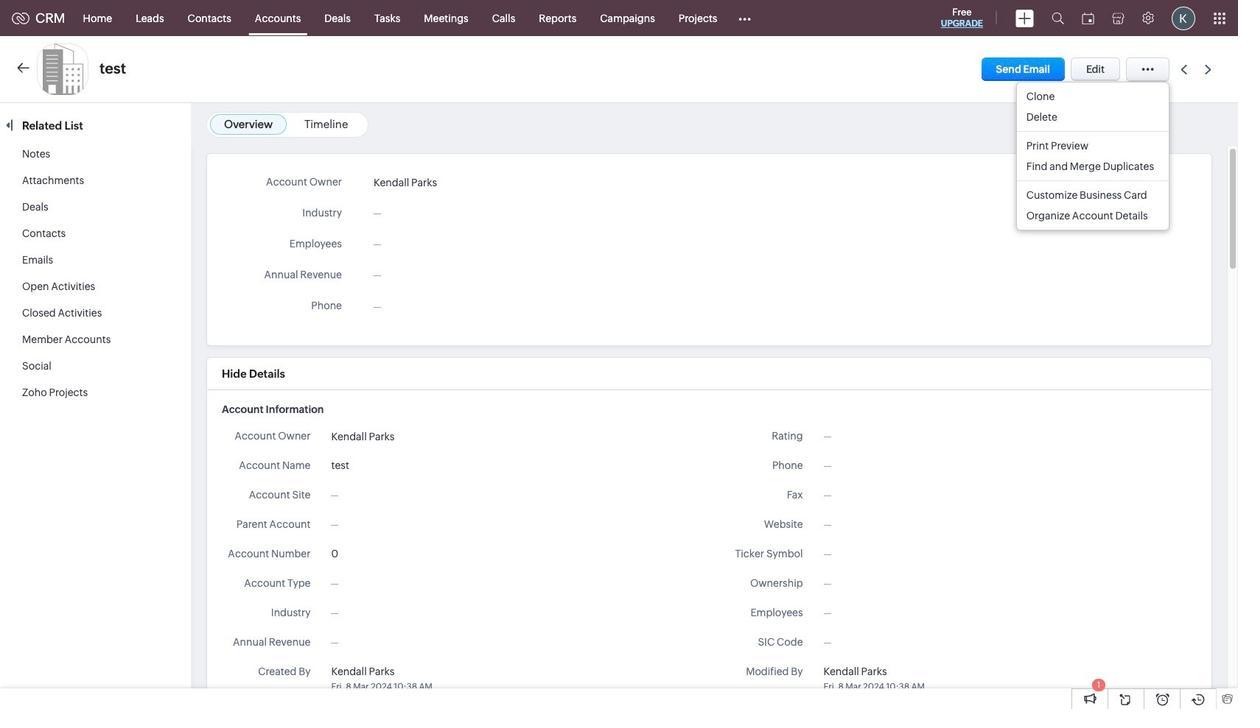 Task type: describe. For each thing, give the bounding box(es) containing it.
previous record image
[[1181, 65, 1188, 74]]



Task type: vqa. For each thing, say whether or not it's contained in the screenshot.
Signals Element
no



Task type: locate. For each thing, give the bounding box(es) containing it.
next record image
[[1205, 65, 1215, 74]]

logo image
[[12, 12, 29, 24]]



